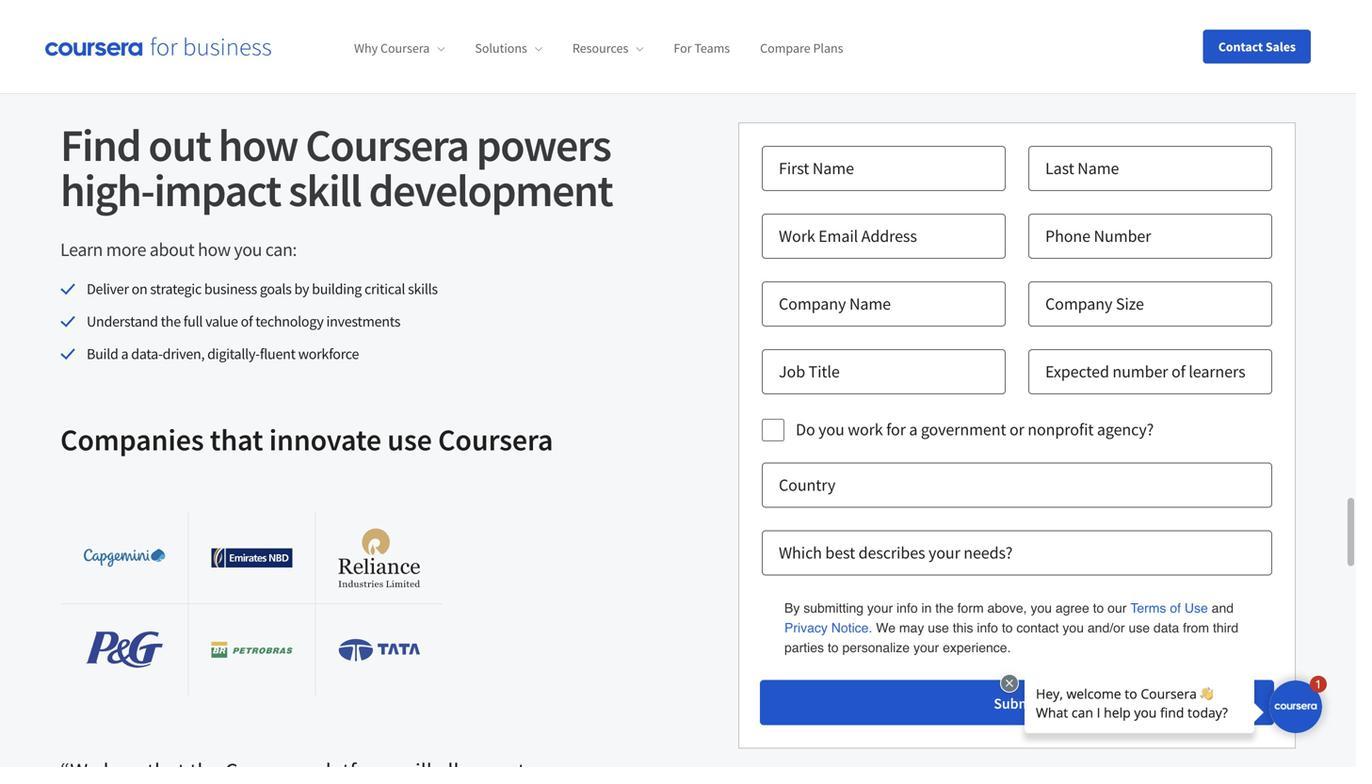 Task type: describe. For each thing, give the bounding box(es) containing it.
nonprofit
[[1028, 419, 1094, 440]]

for teams
[[674, 40, 730, 57]]

do you work for a government or nonprofit agency?
[[796, 419, 1155, 440]]

learn more about how you can:
[[60, 238, 297, 262]]

info inside by submitting your info in the form above, you agree to our terms of use and privacy notice.
[[897, 601, 918, 616]]

Phone Number telephone field
[[1029, 214, 1273, 259]]

above,
[[988, 601, 1028, 616]]

your inside we may use this info to contact you and/or use data from third parties to personalize your experience.
[[914, 641, 940, 656]]

capgemini logo image
[[84, 549, 165, 568]]

Do you work for a government or nonprofit agency? checkbox
[[762, 419, 785, 442]]

1 vertical spatial of
[[1172, 361, 1186, 383]]

you right do
[[819, 419, 845, 440]]

by
[[785, 601, 800, 616]]

privacy notice. link
[[785, 618, 873, 638]]

compare
[[761, 40, 811, 57]]

skill
[[289, 162, 361, 219]]

last name
[[1046, 158, 1120, 179]]

which best describes your needs?
[[779, 543, 1013, 564]]

solutions link
[[475, 40, 543, 57]]

business
[[204, 280, 257, 299]]

2 vertical spatial coursera
[[438, 421, 554, 459]]

contact sales button
[[1204, 30, 1312, 64]]

Work Email Address email field
[[762, 214, 1006, 259]]

country
[[779, 475, 836, 496]]

title
[[809, 361, 840, 383]]

job
[[779, 361, 806, 383]]

impact
[[154, 162, 281, 219]]

critical
[[365, 280, 405, 299]]

innovate
[[269, 421, 382, 459]]

we may use this info to contact you and/or use data from third parties to personalize your experience.
[[785, 621, 1239, 656]]

First Name text field
[[762, 146, 1006, 191]]

your inside by submitting your info in the form above, you agree to our terms of use and privacy notice.
[[868, 601, 893, 616]]

work
[[779, 226, 816, 247]]

can:
[[265, 238, 297, 262]]

understand
[[87, 312, 158, 331]]

by
[[294, 280, 309, 299]]

0 horizontal spatial use
[[388, 421, 432, 459]]

development
[[369, 162, 613, 219]]

first
[[779, 158, 810, 179]]

company name
[[779, 294, 891, 315]]

reliance logo image
[[339, 529, 420, 588]]

2 horizontal spatial use
[[1129, 621, 1151, 636]]

1 horizontal spatial to
[[1002, 621, 1013, 636]]

government
[[921, 419, 1007, 440]]

use
[[1185, 601, 1209, 616]]

driven,
[[163, 345, 205, 364]]

value
[[206, 312, 238, 331]]

or
[[1010, 419, 1025, 440]]

in
[[922, 601, 932, 616]]

1 vertical spatial a
[[910, 419, 918, 440]]

company for company name
[[779, 294, 846, 315]]

more
[[106, 238, 146, 262]]

and/or
[[1088, 621, 1126, 636]]

which
[[779, 543, 823, 564]]

0 vertical spatial your
[[929, 543, 961, 564]]

job title
[[779, 361, 840, 383]]

tata logo image
[[339, 640, 420, 662]]

petrobras logo image
[[211, 643, 293, 659]]

resources
[[573, 40, 629, 57]]

skills
[[408, 280, 438, 299]]

powers
[[476, 117, 611, 173]]

build a data-driven, digitally-fluent workforce
[[87, 345, 359, 364]]

workforce
[[298, 345, 359, 364]]

do
[[796, 419, 816, 440]]

parties
[[785, 641, 825, 656]]

strategic
[[150, 280, 202, 299]]

our
[[1108, 601, 1127, 616]]

build
[[87, 345, 118, 364]]

out
[[148, 117, 211, 173]]

last
[[1046, 158, 1075, 179]]

why coursera link
[[354, 40, 445, 57]]

number
[[1113, 361, 1169, 383]]

terms of use link
[[1131, 599, 1209, 618]]

deliver on strategic business goals by building critical skills
[[87, 280, 438, 299]]

name for company name
[[850, 294, 891, 315]]

expected number of learners
[[1046, 361, 1246, 383]]

0 vertical spatial coursera
[[381, 40, 430, 57]]

investments
[[326, 312, 401, 331]]

0 vertical spatial of
[[241, 312, 253, 331]]

Company Name text field
[[762, 282, 1006, 327]]

terms of
[[1131, 601, 1182, 616]]

sales
[[1266, 38, 1297, 55]]

number
[[1094, 226, 1152, 247]]

info inside we may use this info to contact you and/or use data from third parties to personalize your experience.
[[978, 621, 999, 636]]

phone number
[[1046, 226, 1152, 247]]

full
[[184, 312, 203, 331]]

data
[[1154, 621, 1180, 636]]

0 horizontal spatial the
[[161, 312, 181, 331]]

contact
[[1017, 621, 1060, 636]]

understand the full value of technology investments
[[87, 312, 401, 331]]



Task type: locate. For each thing, give the bounding box(es) containing it.
name for first name
[[813, 158, 855, 179]]

find out how coursera powers high-impact skill development
[[60, 117, 613, 219]]

company
[[779, 294, 846, 315], [1046, 294, 1113, 315]]

1 vertical spatial to
[[828, 641, 839, 656]]

Job Title text field
[[762, 350, 1006, 395]]

deliver
[[87, 280, 129, 299]]

0 horizontal spatial to
[[828, 641, 839, 656]]

1 horizontal spatial use
[[928, 621, 950, 636]]

info
[[897, 601, 918, 616], [978, 621, 999, 636]]

phone
[[1046, 226, 1091, 247]]

needs?
[[964, 543, 1013, 564]]

work
[[848, 419, 883, 440]]

teams
[[695, 40, 730, 57]]

company left 'size' on the top right of page
[[1046, 294, 1113, 315]]

form
[[958, 601, 984, 616]]

use
[[388, 421, 432, 459], [928, 621, 950, 636], [1129, 621, 1151, 636]]

may
[[900, 621, 925, 636]]

0 vertical spatial how
[[218, 117, 298, 173]]

the inside by submitting your info in the form above, you agree to our terms of use and privacy notice.
[[936, 601, 954, 616]]

0 vertical spatial a
[[121, 345, 128, 364]]

first name
[[779, 158, 855, 179]]

0 vertical spatial info
[[897, 601, 918, 616]]

digitally-
[[207, 345, 260, 364]]

submit button
[[760, 681, 1275, 726]]

name for last name
[[1078, 158, 1120, 179]]

plans
[[814, 40, 844, 57]]

solutions
[[475, 40, 528, 57]]

of right number
[[1172, 361, 1186, 383]]

p&g logo image
[[86, 632, 163, 669]]

you up contact
[[1031, 601, 1053, 616]]

1 horizontal spatial company
[[1046, 294, 1113, 315]]

for
[[887, 419, 906, 440]]

0 horizontal spatial company
[[779, 294, 846, 315]]

third
[[1214, 621, 1239, 636]]

technology
[[256, 312, 324, 331]]

for
[[674, 40, 692, 57]]

companies
[[60, 421, 204, 459]]

you inside we may use this info to contact you and/or use data from third parties to personalize your experience.
[[1063, 621, 1085, 636]]

use down the "terms of"
[[1129, 621, 1151, 636]]

we
[[877, 621, 896, 636]]

1 vertical spatial your
[[868, 601, 893, 616]]

1 horizontal spatial of
[[1172, 361, 1186, 383]]

of right 'value'
[[241, 312, 253, 331]]

0 horizontal spatial of
[[241, 312, 253, 331]]

1 company from the left
[[779, 294, 846, 315]]

you left can:
[[234, 238, 262, 262]]

0 horizontal spatial a
[[121, 345, 128, 364]]

you
[[234, 238, 262, 262], [819, 419, 845, 440], [1031, 601, 1053, 616], [1063, 621, 1085, 636]]

why
[[354, 40, 378, 57]]

about
[[150, 238, 194, 262]]

how right about
[[198, 238, 231, 262]]

company up job title
[[779, 294, 846, 315]]

this
[[953, 621, 974, 636]]

1 horizontal spatial a
[[910, 419, 918, 440]]

learners
[[1189, 361, 1246, 383]]

info left in
[[897, 601, 918, 616]]

that
[[210, 421, 263, 459]]

your
[[929, 543, 961, 564], [868, 601, 893, 616], [914, 641, 940, 656]]

2 vertical spatial your
[[914, 641, 940, 656]]

1 vertical spatial how
[[198, 238, 231, 262]]

on
[[132, 280, 147, 299]]

use down in
[[928, 621, 950, 636]]

name right first
[[813, 158, 855, 179]]

to down above,
[[1002, 621, 1013, 636]]

from
[[1184, 621, 1210, 636]]

learn
[[60, 238, 103, 262]]

info up experience.
[[978, 621, 999, 636]]

and
[[1212, 601, 1234, 616]]

1 vertical spatial the
[[936, 601, 954, 616]]

describes
[[859, 543, 926, 564]]

compare plans
[[761, 40, 844, 57]]

company size
[[1046, 294, 1145, 315]]

companies that innovate use coursera
[[60, 421, 554, 459]]

use right innovate at the bottom left of page
[[388, 421, 432, 459]]

Last Name text field
[[1029, 146, 1273, 191]]

name right 'last'
[[1078, 158, 1120, 179]]

fluent
[[260, 345, 296, 364]]

submit
[[994, 695, 1041, 714]]

for teams link
[[674, 40, 730, 57]]

size
[[1116, 294, 1145, 315]]

high-
[[60, 162, 154, 219]]

the right in
[[936, 601, 954, 616]]

0 vertical spatial to
[[1002, 621, 1013, 636]]

data-
[[131, 345, 163, 364]]

how
[[218, 117, 298, 173], [198, 238, 231, 262]]

you down the agree to
[[1063, 621, 1085, 636]]

the
[[161, 312, 181, 331], [936, 601, 954, 616]]

address
[[862, 226, 918, 247]]

agree to
[[1056, 601, 1105, 616]]

best
[[826, 543, 856, 564]]

a right for
[[910, 419, 918, 440]]

1 horizontal spatial the
[[936, 601, 954, 616]]

contact
[[1219, 38, 1264, 55]]

emirates logo image
[[211, 548, 293, 569]]

resources link
[[573, 40, 644, 57]]

to down privacy notice. in the bottom right of the page
[[828, 641, 839, 656]]

the left full
[[161, 312, 181, 331]]

company for company size
[[1046, 294, 1113, 315]]

goals
[[260, 280, 292, 299]]

0 horizontal spatial info
[[897, 601, 918, 616]]

a left data-
[[121, 345, 128, 364]]

experience.
[[943, 641, 1012, 656]]

1 vertical spatial info
[[978, 621, 999, 636]]

email
[[819, 226, 859, 247]]

to
[[1002, 621, 1013, 636], [828, 641, 839, 656]]

contact sales
[[1219, 38, 1297, 55]]

privacy notice.
[[785, 621, 873, 636]]

find
[[60, 117, 141, 173]]

your up we
[[868, 601, 893, 616]]

name down 'work email address' email field
[[850, 294, 891, 315]]

1 horizontal spatial info
[[978, 621, 999, 636]]

your down may
[[914, 641, 940, 656]]

coursera for business image
[[45, 37, 271, 56]]

1 vertical spatial coursera
[[305, 117, 469, 173]]

coursera
[[381, 40, 430, 57], [305, 117, 469, 173], [438, 421, 554, 459]]

how inside find out how coursera powers high-impact skill development
[[218, 117, 298, 173]]

why coursera
[[354, 40, 430, 57]]

you inside by submitting your info in the form above, you agree to our terms of use and privacy notice.
[[1031, 601, 1053, 616]]

by submitting your info in the form above, you agree to our terms of use and privacy notice.
[[785, 601, 1238, 636]]

0 vertical spatial the
[[161, 312, 181, 331]]

2 company from the left
[[1046, 294, 1113, 315]]

how right the out
[[218, 117, 298, 173]]

your left needs?
[[929, 543, 961, 564]]

expected
[[1046, 361, 1110, 383]]

coursera inside find out how coursera powers high-impact skill development
[[305, 117, 469, 173]]

agency?
[[1098, 419, 1155, 440]]



Task type: vqa. For each thing, say whether or not it's contained in the screenshot.
over
no



